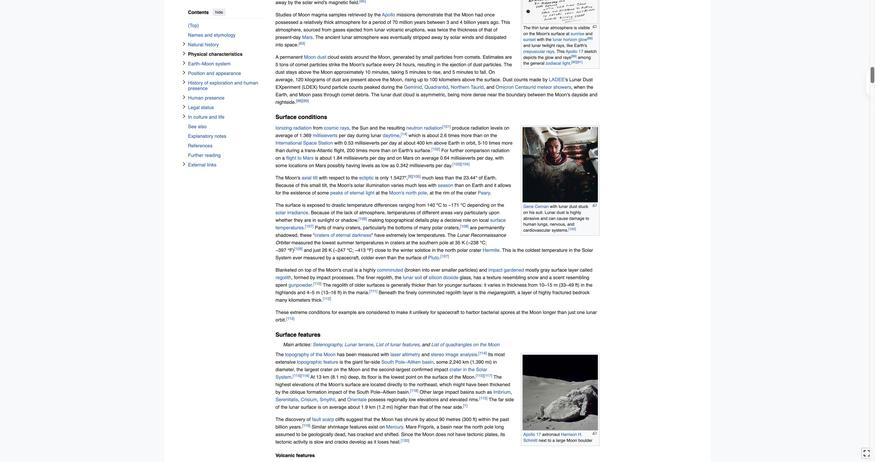 Task type: describe. For each thing, give the bounding box(es) containing it.
2 x small image from the top
[[182, 80, 186, 84]]

fullscreen image
[[864, 450, 870, 457]]

1 x small image from the top
[[182, 42, 186, 46]]

3 x small image from the top
[[182, 95, 186, 99]]

1 x small image from the top
[[182, 51, 186, 56]]

5 x small image from the top
[[182, 162, 186, 166]]

4 x small image from the top
[[182, 105, 186, 109]]



Task type: vqa. For each thing, say whether or not it's contained in the screenshot.
x small icon
yes



Task type: locate. For each thing, give the bounding box(es) containing it.
2 x small image from the top
[[182, 61, 186, 65]]

x small image
[[182, 51, 186, 56], [182, 61, 186, 65], [182, 71, 186, 75], [182, 105, 186, 109]]

note
[[276, 341, 600, 349]]

4 x small image from the top
[[182, 114, 186, 118]]

3 x small image from the top
[[182, 71, 186, 75]]

x small image
[[182, 42, 186, 46], [182, 80, 186, 84], [182, 95, 186, 99], [182, 114, 186, 118], [182, 162, 186, 166]]



